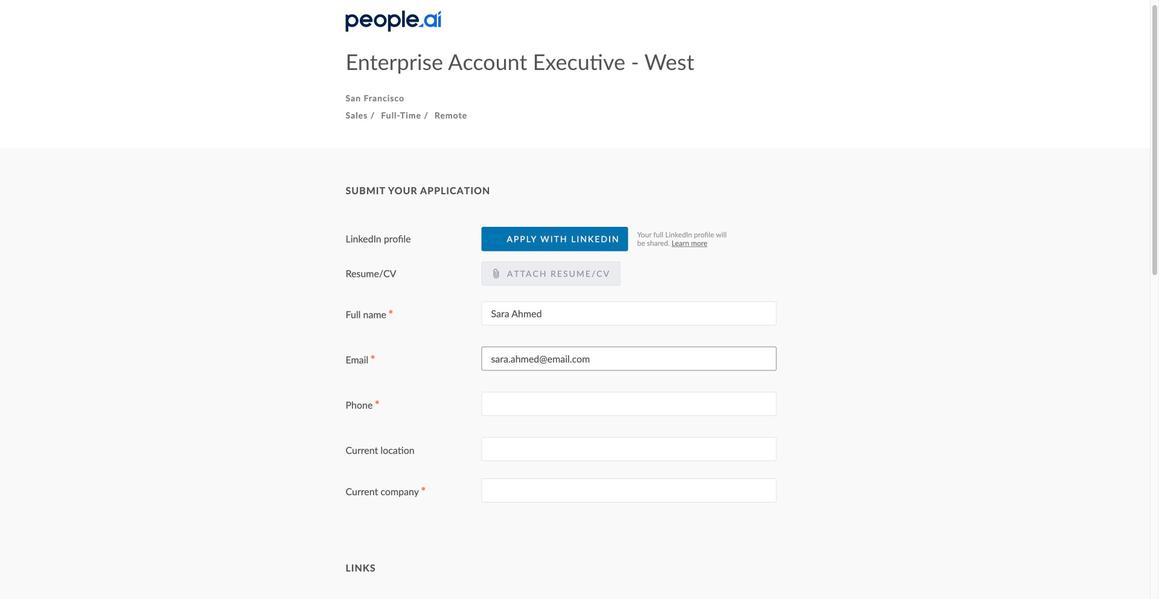Task type: vqa. For each thing, say whether or not it's contained in the screenshot.
PEOPLE.AI LOGO
yes



Task type: locate. For each thing, give the bounding box(es) containing it.
None email field
[[482, 347, 777, 371]]

None text field
[[482, 438, 777, 462], [482, 479, 777, 503], [482, 438, 777, 462], [482, 479, 777, 503]]

None text field
[[482, 302, 777, 326], [482, 392, 777, 417], [482, 302, 777, 326], [482, 392, 777, 417]]

paperclip image
[[491, 269, 501, 279]]



Task type: describe. For each thing, give the bounding box(es) containing it.
people.ai logo image
[[346, 11, 441, 32]]



